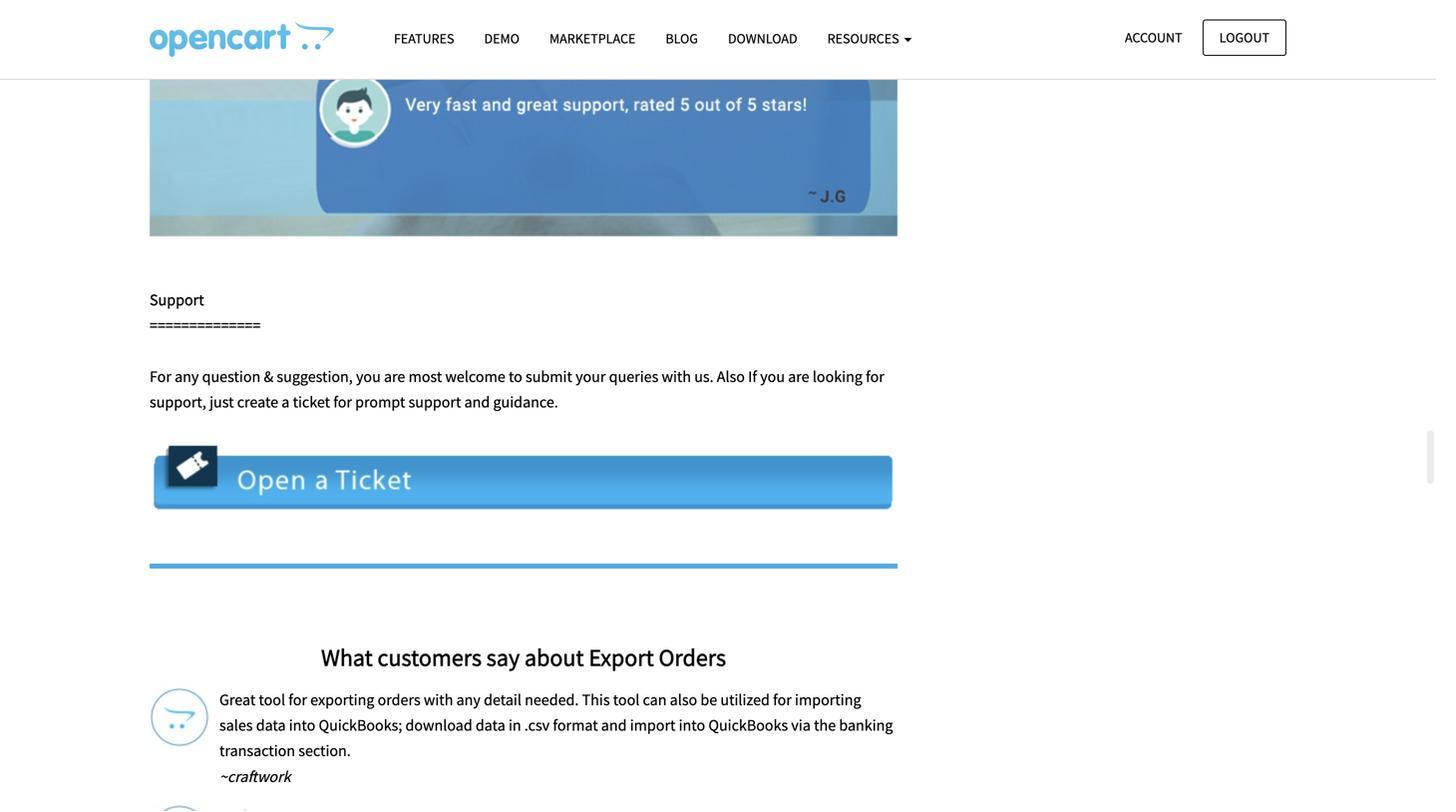 Task type: vqa. For each thing, say whether or not it's contained in the screenshot.
the OpenCart - Showcase image
no



Task type: describe. For each thing, give the bounding box(es) containing it.
logout
[[1220, 28, 1270, 46]]

detail
[[484, 690, 522, 710]]

utilized
[[721, 690, 770, 710]]

for right looking
[[866, 367, 885, 387]]

for up via
[[773, 690, 792, 710]]

with inside for any question & suggestion, you are most welcome to submit your queries with us. also if you are looking for support, just create a ticket for prompt support and guidance.
[[662, 367, 691, 387]]

download
[[728, 29, 798, 47]]

submit
[[526, 367, 573, 387]]

about
[[525, 643, 584, 673]]

blog
[[666, 29, 698, 47]]

2 into from the left
[[679, 716, 706, 735]]

orders
[[378, 690, 421, 710]]

support
[[150, 290, 204, 310]]

marketplace
[[550, 29, 636, 47]]

&
[[264, 367, 274, 387]]

1 are from the left
[[384, 367, 405, 387]]

if
[[748, 367, 757, 387]]

account link
[[1109, 19, 1200, 56]]

2 are from the left
[[788, 367, 810, 387]]

sales
[[220, 716, 253, 735]]

2 tool from the left
[[613, 690, 640, 710]]

importing
[[795, 690, 862, 710]]

us.
[[695, 367, 714, 387]]

demo
[[484, 29, 520, 47]]

say
[[487, 643, 520, 673]]

with inside "great tool for exporting orders with any detail needed. this tool can also be utilized for importing sales data into quickbooks; download data in .csv format and import into quickbooks via the banking transaction section. ~craftwork"
[[424, 690, 453, 710]]

for
[[150, 367, 172, 387]]

features
[[394, 29, 454, 47]]

quickbooks;
[[319, 716, 402, 735]]

opencart - export orders image
[[150, 21, 334, 57]]

quickbooks
[[709, 716, 788, 735]]

queries
[[609, 367, 659, 387]]

a
[[282, 392, 290, 412]]

1 data from the left
[[256, 716, 286, 735]]

create
[[237, 392, 278, 412]]

suggestion,
[[277, 367, 353, 387]]

demo link
[[469, 21, 535, 56]]

great tool for exporting orders with any detail needed. this tool can also be utilized for importing sales data into quickbooks; download data in .csv format and import into quickbooks via the banking transaction section. ~craftwork
[[220, 690, 893, 787]]

~craftwork
[[220, 767, 291, 787]]

==============
[[150, 316, 261, 335]]

export
[[589, 643, 654, 673]]

import
[[630, 716, 676, 735]]

what customers say about export orders
[[321, 643, 726, 673]]

account
[[1125, 28, 1183, 46]]

customers
[[378, 643, 482, 673]]

download
[[406, 716, 473, 735]]

guidance.
[[493, 392, 559, 412]]

1 you from the left
[[356, 367, 381, 387]]

also
[[717, 367, 745, 387]]

great
[[220, 690, 256, 710]]

needed.
[[525, 690, 579, 710]]

creanet3d image
[[150, 805, 210, 811]]



Task type: locate. For each thing, give the bounding box(es) containing it.
0 horizontal spatial with
[[424, 690, 453, 710]]

marketplace link
[[535, 21, 651, 56]]

and down "this"
[[601, 716, 627, 735]]

format
[[553, 716, 598, 735]]

transaction
[[220, 741, 295, 761]]

1 horizontal spatial into
[[679, 716, 706, 735]]

question
[[202, 367, 261, 387]]

prompt
[[355, 392, 405, 412]]

0 horizontal spatial any
[[175, 367, 199, 387]]

via
[[792, 716, 811, 735]]

you right if
[[761, 367, 785, 387]]

and inside "great tool for exporting orders with any detail needed. this tool can also be utilized for importing sales data into quickbooks; download data in .csv format and import into quickbooks via the banking transaction section. ~craftwork"
[[601, 716, 627, 735]]

0 horizontal spatial and
[[465, 392, 490, 412]]

also
[[670, 690, 698, 710]]

you
[[356, 367, 381, 387], [761, 367, 785, 387]]

0 horizontal spatial data
[[256, 716, 286, 735]]

0 horizontal spatial tool
[[259, 690, 285, 710]]

any left detail at the left bottom
[[457, 690, 481, 710]]

1 horizontal spatial tool
[[613, 690, 640, 710]]

0 vertical spatial any
[[175, 367, 199, 387]]

and
[[465, 392, 490, 412], [601, 716, 627, 735]]

are left looking
[[788, 367, 810, 387]]

any inside "great tool for exporting orders with any detail needed. this tool can also be utilized for importing sales data into quickbooks; download data in .csv format and import into quickbooks via the banking transaction section. ~craftwork"
[[457, 690, 481, 710]]

welcome
[[445, 367, 506, 387]]

banking
[[839, 716, 893, 735]]

for
[[866, 367, 885, 387], [333, 392, 352, 412], [289, 690, 307, 710], [773, 690, 792, 710]]

0 vertical spatial with
[[662, 367, 691, 387]]

1 horizontal spatial data
[[476, 716, 506, 735]]

in
[[509, 716, 521, 735]]

your
[[576, 367, 606, 387]]

features link
[[379, 21, 469, 56]]

with up download on the left
[[424, 690, 453, 710]]

with
[[662, 367, 691, 387], [424, 690, 453, 710]]

data left in
[[476, 716, 506, 735]]

data
[[256, 716, 286, 735], [476, 716, 506, 735]]

blog link
[[651, 21, 713, 56]]

for any question & suggestion, you are most welcome to submit your queries with us. also if you are looking for support, just create a ticket for prompt support and guidance.
[[150, 367, 885, 412]]

this
[[582, 690, 610, 710]]

2 you from the left
[[761, 367, 785, 387]]

to
[[509, 367, 523, 387]]

support
[[409, 392, 461, 412]]

1 tool from the left
[[259, 690, 285, 710]]

1 horizontal spatial and
[[601, 716, 627, 735]]

any right "for" in the left of the page
[[175, 367, 199, 387]]

1 horizontal spatial with
[[662, 367, 691, 387]]

ticket
[[293, 392, 330, 412]]

1 vertical spatial any
[[457, 690, 481, 710]]

1 horizontal spatial you
[[761, 367, 785, 387]]

orders
[[659, 643, 726, 673]]

data up transaction
[[256, 716, 286, 735]]

0 horizontal spatial you
[[356, 367, 381, 387]]

the
[[814, 716, 836, 735]]

with left us.
[[662, 367, 691, 387]]

tool
[[259, 690, 285, 710], [613, 690, 640, 710]]

0 horizontal spatial are
[[384, 367, 405, 387]]

most
[[409, 367, 442, 387]]

1 horizontal spatial any
[[457, 690, 481, 710]]

support ==============
[[150, 290, 261, 335]]

craftwork image
[[150, 687, 210, 747]]

into down also
[[679, 716, 706, 735]]

for left exporting
[[289, 690, 307, 710]]

just
[[210, 392, 234, 412]]

can
[[643, 690, 667, 710]]

2 data from the left
[[476, 716, 506, 735]]

tool left can
[[613, 690, 640, 710]]

support,
[[150, 392, 206, 412]]

any
[[175, 367, 199, 387], [457, 690, 481, 710]]

be
[[701, 690, 718, 710]]

any inside for any question & suggestion, you are most welcome to submit your queries with us. also if you are looking for support, just create a ticket for prompt support and guidance.
[[175, 367, 199, 387]]

0 vertical spatial and
[[465, 392, 490, 412]]

what
[[321, 643, 373, 673]]

download link
[[713, 21, 813, 56]]

and inside for any question & suggestion, you are most welcome to submit your queries with us. also if you are looking for support, just create a ticket for prompt support and guidance.
[[465, 392, 490, 412]]

resources
[[828, 29, 902, 47]]

and down welcome
[[465, 392, 490, 412]]

tool right great
[[259, 690, 285, 710]]

for right ticket
[[333, 392, 352, 412]]

are up prompt
[[384, 367, 405, 387]]

.csv
[[525, 716, 550, 735]]

logout link
[[1203, 19, 1287, 56]]

into up "section."
[[289, 716, 316, 735]]

you up prompt
[[356, 367, 381, 387]]

0 horizontal spatial into
[[289, 716, 316, 735]]

1 vertical spatial and
[[601, 716, 627, 735]]

exporting
[[310, 690, 375, 710]]

1 into from the left
[[289, 716, 316, 735]]

resources link
[[813, 21, 927, 56]]

looking
[[813, 367, 863, 387]]

are
[[384, 367, 405, 387], [788, 367, 810, 387]]

into
[[289, 716, 316, 735], [679, 716, 706, 735]]

1 horizontal spatial are
[[788, 367, 810, 387]]

1 vertical spatial with
[[424, 690, 453, 710]]

section.
[[299, 741, 351, 761]]



